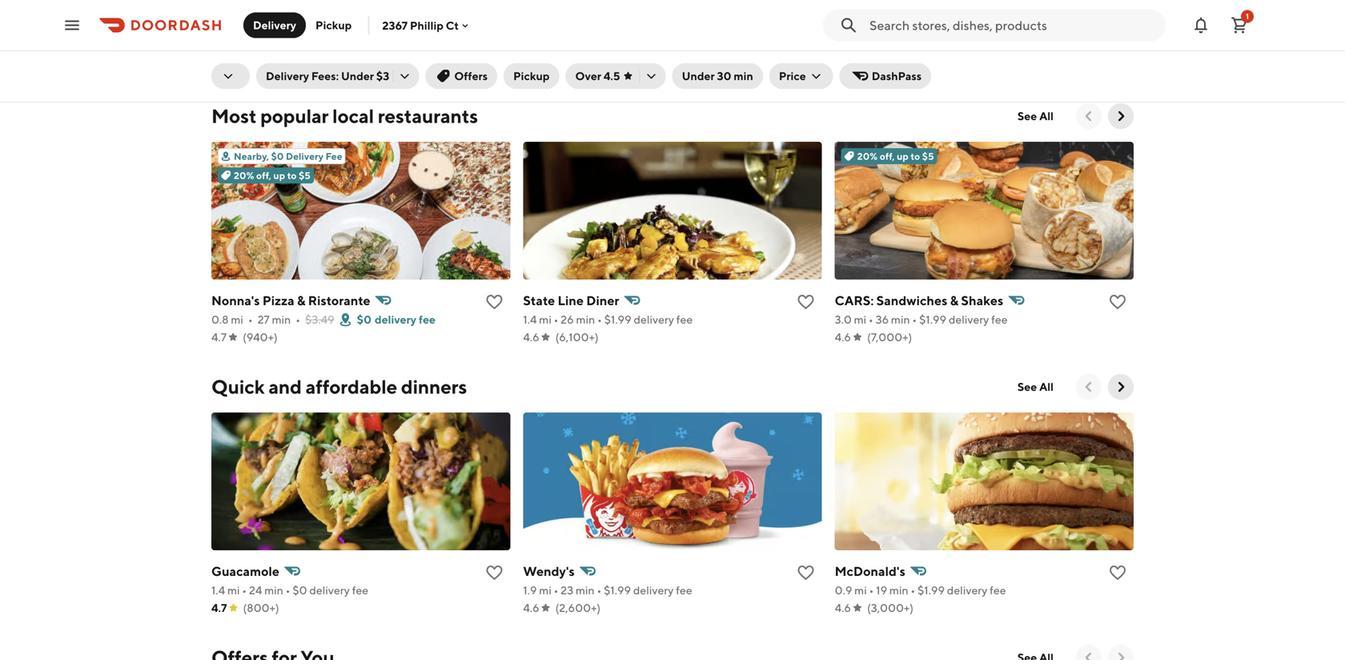 Task type: vqa. For each thing, say whether or not it's contained in the screenshot.
delivery for CARS: Sandwiches & Shakes
yes



Task type: locate. For each thing, give the bounding box(es) containing it.
1 horizontal spatial 20% off, up to $5
[[858, 151, 935, 162]]

1 horizontal spatial off,
[[880, 151, 895, 162]]

next button of carousel image
[[1113, 108, 1130, 124], [1113, 650, 1130, 660]]

1 previous button of carousel image from the top
[[1081, 379, 1097, 395]]

$1.99 for wendy's
[[604, 584, 631, 597]]

ristorante
[[308, 293, 371, 308]]

0 vertical spatial pickup
[[316, 18, 352, 32]]

$0
[[357, 42, 372, 55], [670, 42, 685, 55], [271, 151, 284, 162], [357, 313, 372, 326]]

$1.99 right 23
[[604, 584, 631, 597]]

shakes
[[962, 293, 1004, 308]]

26 down line
[[561, 313, 574, 326]]

1 horizontal spatial 4.5
[[604, 69, 621, 83]]

mi
[[231, 42, 244, 55], [542, 42, 554, 55], [851, 42, 863, 55], [231, 313, 243, 326], [539, 313, 552, 326], [854, 313, 867, 326], [227, 584, 240, 597], [539, 584, 552, 597], [855, 584, 867, 597]]

delivery for chipotle mexican grill
[[947, 42, 988, 55]]

2 horizontal spatial 4.5
[[835, 60, 852, 73]]

0 horizontal spatial $5
[[299, 170, 311, 181]]

4.5
[[211, 60, 228, 73], [835, 60, 852, 73], [604, 69, 621, 83]]

1 vertical spatial pickup button
[[504, 63, 560, 89]]

next button of carousel image
[[1113, 379, 1130, 395]]

$1.99 for cars: sandwiches & shakes
[[920, 313, 947, 326]]

$0 delivery fee
[[357, 42, 436, 55], [670, 42, 749, 55], [357, 313, 436, 326]]

pickup button up $1.49
[[306, 12, 362, 38]]

$0 delivery fee for nonna's pizza & ristorante
[[357, 313, 436, 326]]

mi for mcdonald's
[[855, 584, 867, 597]]

1 next button of carousel image from the top
[[1113, 108, 1130, 124]]

mi right 0.7
[[542, 42, 554, 55]]

4.6 down 3.0
[[835, 330, 852, 344]]

0 vertical spatial off,
[[880, 151, 895, 162]]

ct
[[446, 19, 459, 32]]

$1.99 down cars: sandwiches & shakes
[[920, 313, 947, 326]]

27
[[258, 313, 270, 326]]

price button
[[770, 63, 834, 89]]

0 vertical spatial 1.4
[[523, 313, 537, 326]]

0 vertical spatial to
[[911, 151, 921, 162]]

$1.99 right 19
[[918, 584, 945, 597]]

4.6 down state
[[523, 330, 540, 344]]

0 horizontal spatial pickup button
[[306, 12, 362, 38]]

1 vertical spatial see all
[[1018, 380, 1054, 393]]

mi left 24
[[227, 584, 240, 597]]

min up (6,100+)
[[576, 313, 595, 326]]

0 vertical spatial previous button of carousel image
[[1081, 379, 1097, 395]]

2367 phillip ct
[[382, 19, 459, 32]]

over 4.5
[[576, 69, 621, 83]]

min right 19
[[890, 584, 909, 597]]

2 previous button of carousel image from the top
[[1081, 650, 1097, 660]]

4.6 down 0.9
[[835, 601, 852, 614]]

& right 'pizza'
[[297, 293, 306, 308]]

dashpass
[[872, 69, 922, 83]]

2 see all link from the top
[[1008, 374, 1064, 400]]

local
[[333, 105, 374, 127]]

0 horizontal spatial to
[[287, 170, 297, 181]]

36
[[876, 313, 889, 326]]

min up (12,700+)
[[888, 42, 907, 55]]

diner
[[587, 293, 620, 308]]

chipotle mexican grill
[[835, 22, 969, 37]]

1.4 down state
[[523, 313, 537, 326]]

click to add this store to your saved list image for most popular local restaurants
[[1109, 292, 1128, 312]]

4.5 for chipotle mexican grill
[[835, 60, 852, 73]]

min right 27
[[272, 313, 291, 326]]

2 see from the top
[[1018, 380, 1038, 393]]

4.6 for mcdonald's
[[835, 601, 852, 614]]

1 vertical spatial 26
[[561, 313, 574, 326]]

all for quick and affordable dinners
[[1040, 380, 1054, 393]]

state line diner
[[523, 293, 620, 308]]

previous button of carousel image for next button of carousel icon
[[1081, 379, 1097, 395]]

0 vertical spatial see
[[1018, 109, 1038, 123]]

pickup up $1.49
[[316, 18, 352, 32]]

& for pizza
[[297, 293, 306, 308]]

0 horizontal spatial 1.4
[[211, 584, 225, 597]]

mcdonald's
[[835, 564, 906, 579]]

1 vertical spatial previous button of carousel image
[[1081, 650, 1097, 660]]

1 vertical spatial pickup
[[514, 69, 550, 83]]

off,
[[880, 151, 895, 162], [256, 170, 271, 181]]

• left 23
[[554, 584, 559, 597]]

1 horizontal spatial pickup button
[[504, 63, 560, 89]]

$0 for $0.49
[[670, 42, 685, 55]]

1 horizontal spatial to
[[911, 151, 921, 162]]

delivery for mcdonald's
[[948, 584, 988, 597]]

1 see from the top
[[1018, 109, 1038, 123]]

0.8 mi • 27 min •
[[211, 313, 300, 326]]

1 vertical spatial 1.4
[[211, 584, 225, 597]]

1 vertical spatial next button of carousel image
[[1113, 650, 1130, 660]]

min down the bites
[[274, 42, 293, 55]]

1 horizontal spatial 20%
[[858, 151, 878, 162]]

• down line
[[554, 313, 559, 326]]

1 horizontal spatial under
[[682, 69, 715, 83]]

fee
[[419, 42, 436, 55], [732, 42, 749, 55], [990, 42, 1007, 55], [419, 313, 436, 326], [677, 313, 693, 326], [992, 313, 1008, 326], [352, 584, 369, 597], [676, 584, 693, 597], [990, 584, 1007, 597]]

delivery
[[375, 42, 417, 55], [688, 42, 730, 55], [947, 42, 988, 55], [375, 313, 417, 326], [634, 313, 674, 326], [949, 313, 990, 326], [310, 584, 350, 597], [634, 584, 674, 597], [948, 584, 988, 597]]

& left shakes on the right top of page
[[951, 293, 959, 308]]

restaurants
[[378, 105, 478, 127]]

1 vertical spatial off,
[[256, 170, 271, 181]]

nearby,
[[234, 151, 269, 162]]

pickup button down 0.7
[[504, 63, 560, 89]]

0 horizontal spatial 26
[[561, 313, 574, 326]]

0 horizontal spatial up
[[274, 170, 285, 181]]

1 vertical spatial 30
[[717, 69, 732, 83]]

$0 down 'ristorante' on the top left of page
[[357, 313, 372, 326]]

4.6
[[523, 330, 540, 344], [835, 330, 852, 344], [523, 601, 540, 614], [835, 601, 852, 614]]

32
[[569, 42, 582, 55]]

$0 right $1.49
[[357, 42, 372, 55]]

0 vertical spatial up
[[897, 151, 909, 162]]

see all for most popular local restaurants
[[1018, 109, 1054, 123]]

mi for chipotle mexican grill
[[851, 42, 863, 55]]

4.7
[[523, 60, 539, 73], [211, 330, 227, 344], [211, 601, 227, 614]]

• left 32
[[559, 42, 564, 55]]

1 vertical spatial $5
[[299, 170, 311, 181]]

min for 2.1 mi • 26 min • $2.99 delivery fee
[[888, 42, 907, 55]]

1 horizontal spatial 1.4
[[523, 313, 537, 326]]

under inside "button"
[[682, 69, 715, 83]]

mi right 3.0
[[854, 313, 867, 326]]

0 horizontal spatial under
[[341, 69, 374, 83]]

2 all from the top
[[1040, 380, 1054, 393]]

$0 delivery fee down 'ristorante' on the top left of page
[[357, 313, 436, 326]]

1.4 down guacamole
[[211, 584, 225, 597]]

delivery right '(56)'
[[266, 69, 309, 83]]

up
[[897, 151, 909, 162], [274, 170, 285, 181]]

min
[[274, 42, 293, 55], [584, 42, 603, 55], [888, 42, 907, 55], [734, 69, 754, 83], [272, 313, 291, 326], [576, 313, 595, 326], [892, 313, 911, 326], [265, 584, 283, 597], [576, 584, 595, 597], [890, 584, 909, 597]]

0 vertical spatial next button of carousel image
[[1113, 108, 1130, 124]]

1 see all link from the top
[[1008, 103, 1064, 129]]

$1.99 down diner
[[605, 313, 632, 326]]

1 vertical spatial 4.7
[[211, 330, 227, 344]]

delivery inside "button"
[[253, 18, 296, 32]]

min right 23
[[576, 584, 595, 597]]

mi right 0.9
[[855, 584, 867, 597]]

0 vertical spatial 20%
[[858, 151, 878, 162]]

1 vertical spatial see
[[1018, 380, 1038, 393]]

26 up (12,700+)
[[872, 42, 886, 55]]

1 horizontal spatial 30
[[717, 69, 732, 83]]

0.8
[[211, 313, 229, 326]]

$0 for $1.49
[[357, 42, 372, 55]]

to
[[911, 151, 921, 162], [287, 170, 297, 181]]

over
[[576, 69, 602, 83]]

$1.99
[[605, 313, 632, 326], [920, 313, 947, 326], [604, 584, 631, 597], [918, 584, 945, 597]]

1 vertical spatial 20%
[[234, 170, 254, 181]]

4.5 down the 0.6 on the left top
[[211, 60, 228, 73]]

• down diner
[[598, 313, 602, 326]]

all left next button of carousel icon
[[1040, 380, 1054, 393]]

all left previous button of carousel image
[[1040, 109, 1054, 123]]

mi for wendy's
[[539, 584, 552, 597]]

mi right "1.9"
[[539, 584, 552, 597]]

1 vertical spatial see all link
[[1008, 374, 1064, 400]]

2 vertical spatial 4.7
[[211, 601, 227, 614]]

notification bell image
[[1192, 16, 1211, 35]]

• left 36
[[869, 313, 874, 326]]

pickup down 0.7
[[514, 69, 550, 83]]

0 vertical spatial 26
[[872, 42, 886, 55]]

& for sandwiches
[[951, 293, 959, 308]]

4.6 for cars: sandwiches & shakes
[[835, 330, 852, 344]]

0 vertical spatial see all link
[[1008, 103, 1064, 129]]

1.4 mi • 26 min • $1.99 delivery fee
[[523, 313, 693, 326]]

$0 right $0.49
[[670, 42, 685, 55]]

• up (2,600+)
[[597, 584, 602, 597]]

mi down state
[[539, 313, 552, 326]]

pickup
[[316, 18, 352, 32], [514, 69, 550, 83]]

delivery
[[253, 18, 296, 32], [266, 69, 309, 83], [286, 151, 324, 162]]

0.9
[[835, 584, 853, 597]]

• up (3,000+)
[[911, 584, 916, 597]]

click to add this store to your saved list image
[[1109, 22, 1128, 41], [485, 292, 504, 312], [797, 292, 816, 312], [797, 563, 816, 582]]

min right 24
[[265, 584, 283, 597]]

$3.49
[[305, 313, 335, 326]]

1 horizontal spatial pickup
[[514, 69, 550, 83]]

0 horizontal spatial 30
[[258, 42, 272, 55]]

pickup button
[[306, 12, 362, 38], [504, 63, 560, 89]]

fee for cars: sandwiches & shakes
[[992, 313, 1008, 326]]

see all link
[[1008, 103, 1064, 129], [1008, 374, 1064, 400]]

23
[[561, 584, 574, 597]]

$3
[[376, 69, 390, 83]]

2 & from the left
[[951, 293, 959, 308]]

min right 32
[[584, 42, 603, 55]]

delivery left fee
[[286, 151, 324, 162]]

click to add this store to your saved list image for diner
[[797, 292, 816, 312]]

0 vertical spatial pickup button
[[306, 12, 362, 38]]

20% off, up to $5
[[858, 151, 935, 162], [234, 170, 311, 181]]

2.1
[[835, 42, 848, 55]]

pickup for the bottom pickup button
[[514, 69, 550, 83]]

0 horizontal spatial 20% off, up to $5
[[234, 170, 311, 181]]

min left price on the top of page
[[734, 69, 754, 83]]

mi right 2.1
[[851, 42, 863, 55]]

2 see all from the top
[[1018, 380, 1054, 393]]

mi right the 0.6 on the left top
[[231, 42, 244, 55]]

mexican
[[890, 22, 941, 37]]

mi for guacamole
[[227, 584, 240, 597]]

3.0
[[835, 313, 852, 326]]

24
[[249, 584, 262, 597]]

Store search: begin typing to search for stores available on DoorDash text field
[[870, 16, 1157, 34]]

$0 delivery fee for tandori bites
[[357, 42, 436, 55]]

0 vertical spatial all
[[1040, 109, 1054, 123]]

1.4
[[523, 313, 537, 326], [211, 584, 225, 597]]

1 & from the left
[[297, 293, 306, 308]]

• up '(56)'
[[248, 42, 253, 55]]

see all
[[1018, 109, 1054, 123], [1018, 380, 1054, 393]]

chipotle
[[835, 22, 888, 37]]

30 up '(56)'
[[258, 42, 272, 55]]

see
[[1018, 109, 1038, 123], [1018, 380, 1038, 393]]

min right 36
[[892, 313, 911, 326]]

delivery up 0.6 mi • 30 min •
[[253, 18, 296, 32]]

0 horizontal spatial pickup
[[316, 18, 352, 32]]

line
[[558, 293, 584, 308]]

1 horizontal spatial 26
[[872, 42, 886, 55]]

1 under from the left
[[341, 69, 374, 83]]

4.7 left the (800+)
[[211, 601, 227, 614]]

mi right 0.8
[[231, 313, 243, 326]]

0 vertical spatial $5
[[923, 151, 935, 162]]

dashpass button
[[840, 63, 932, 89]]

4.5 down 2.1
[[835, 60, 852, 73]]

0 vertical spatial delivery
[[253, 18, 296, 32]]

1 vertical spatial 20% off, up to $5
[[234, 170, 311, 181]]

$0 delivery fee down '2367'
[[357, 42, 436, 55]]

0 vertical spatial see all
[[1018, 109, 1054, 123]]

open menu image
[[62, 16, 82, 35]]

$0 right nearby, at the top
[[271, 151, 284, 162]]

• left $2.99
[[909, 42, 914, 55]]

2 under from the left
[[682, 69, 715, 83]]

1 see all from the top
[[1018, 109, 1054, 123]]

and
[[269, 375, 302, 398]]

min for 0.7 mi • 32 min •
[[584, 42, 603, 55]]

4.7 down 0.8
[[211, 330, 227, 344]]

1 vertical spatial all
[[1040, 380, 1054, 393]]

fee
[[326, 151, 343, 162]]

1 vertical spatial delivery
[[266, 69, 309, 83]]

4.7 down 0.7
[[523, 60, 539, 73]]

1 horizontal spatial &
[[951, 293, 959, 308]]

previous button of carousel image
[[1081, 379, 1097, 395], [1081, 650, 1097, 660]]

0 horizontal spatial &
[[297, 293, 306, 308]]

4.5 right over
[[604, 69, 621, 83]]

min for 1.4 mi • 26 min • $1.99 delivery fee
[[576, 313, 595, 326]]

1 horizontal spatial up
[[897, 151, 909, 162]]

• down sandwiches
[[913, 313, 917, 326]]

all
[[1040, 109, 1054, 123], [1040, 380, 1054, 393]]

4.6 down "1.9"
[[523, 601, 540, 614]]

•
[[248, 42, 253, 55], [298, 42, 303, 55], [559, 42, 564, 55], [608, 42, 612, 55], [865, 42, 870, 55], [909, 42, 914, 55], [248, 313, 253, 326], [296, 313, 300, 326], [554, 313, 559, 326], [598, 313, 602, 326], [869, 313, 874, 326], [913, 313, 917, 326], [242, 584, 247, 597], [286, 584, 290, 597], [554, 584, 559, 597], [597, 584, 602, 597], [870, 584, 874, 597], [911, 584, 916, 597]]

fee for wendy's
[[676, 584, 693, 597]]

0 horizontal spatial 4.5
[[211, 60, 228, 73]]

4.6 for wendy's
[[523, 601, 540, 614]]

30 left price on the top of page
[[717, 69, 732, 83]]

1 all from the top
[[1040, 109, 1054, 123]]

click to add this store to your saved list image
[[1109, 292, 1128, 312], [485, 563, 504, 582], [1109, 563, 1128, 582]]

(7,000+)
[[868, 330, 913, 344]]



Task type: describe. For each thing, give the bounding box(es) containing it.
$0 for $3.49
[[357, 313, 372, 326]]

delivery for wendy's
[[634, 584, 674, 597]]

offers
[[454, 69, 488, 83]]

pizza
[[263, 293, 295, 308]]

$1.99 for state line diner
[[605, 313, 632, 326]]

4.5 inside over 4.5 button
[[604, 69, 621, 83]]

tandori bites
[[211, 22, 290, 37]]

2 next button of carousel image from the top
[[1113, 650, 1130, 660]]

fee for state line diner
[[677, 313, 693, 326]]

$0.49
[[617, 42, 648, 55]]

min for 0.6 mi • 30 min •
[[274, 42, 293, 55]]

(740+)
[[555, 60, 589, 73]]

• left 27
[[248, 313, 253, 326]]

grill
[[943, 22, 969, 37]]

(12,700+)
[[868, 60, 916, 73]]

1 vertical spatial up
[[274, 170, 285, 181]]

1
[[1246, 12, 1250, 21]]

$0 delivery fee up under 30 min
[[670, 42, 749, 55]]

delivery for state line diner
[[634, 313, 674, 326]]

delivery for guacamole
[[310, 584, 350, 597]]

0 horizontal spatial 20%
[[234, 170, 254, 181]]

• left $​0
[[286, 584, 290, 597]]

click to add this store to your saved list image for &
[[485, 292, 504, 312]]

min for 0.8 mi • 27 min •
[[272, 313, 291, 326]]

(940+)
[[243, 330, 278, 344]]

26 for line
[[561, 313, 574, 326]]

0 vertical spatial 4.7
[[523, 60, 539, 73]]

4.6 for state line diner
[[523, 330, 540, 344]]

min for 1.4 mi • 24 min • $​0 delivery fee
[[265, 584, 283, 597]]

30 inside "button"
[[717, 69, 732, 83]]

(2,600+)
[[556, 601, 601, 614]]

previous button of carousel image for 1st next button of carousel image from the bottom
[[1081, 650, 1097, 660]]

2367 phillip ct button
[[382, 19, 472, 32]]

popular
[[261, 105, 329, 127]]

• left $1.49
[[298, 42, 303, 55]]

1 button
[[1224, 9, 1256, 41]]

min for 0.9 mi • 19 min • $1.99 delivery fee
[[890, 584, 909, 597]]

0.6
[[211, 42, 229, 55]]

1.9
[[523, 584, 537, 597]]

0 vertical spatial 30
[[258, 42, 272, 55]]

fees:
[[312, 69, 339, 83]]

1.4 for state line diner
[[523, 313, 537, 326]]

0.9 mi • 19 min • $1.99 delivery fee
[[835, 584, 1007, 597]]

26 for mexican
[[872, 42, 886, 55]]

delivery for delivery fees: under $3
[[266, 69, 309, 83]]

1 vertical spatial to
[[287, 170, 297, 181]]

min inside "button"
[[734, 69, 754, 83]]

nonna's
[[211, 293, 260, 308]]

delivery fees: under $3
[[266, 69, 390, 83]]

quick
[[211, 375, 265, 398]]

see all link for restaurants
[[1008, 103, 1064, 129]]

min for 1.9 mi • 23 min • $1.99 delivery fee
[[576, 584, 595, 597]]

state
[[523, 293, 555, 308]]

2 items, open order cart image
[[1230, 16, 1250, 35]]

• left $0.49
[[608, 42, 612, 55]]

see for dinners
[[1018, 380, 1038, 393]]

phillip
[[410, 19, 444, 32]]

offers button
[[426, 63, 498, 89]]

quick and affordable dinners link
[[211, 374, 467, 400]]

delivery for cars: sandwiches & shakes
[[949, 313, 990, 326]]

previous button of carousel image
[[1081, 108, 1097, 124]]

(6,100+)
[[556, 330, 599, 344]]

4.7 for most popular local restaurants
[[211, 330, 227, 344]]

see for restaurants
[[1018, 109, 1038, 123]]

• down nonna's pizza & ristorante
[[296, 313, 300, 326]]

2 vertical spatial delivery
[[286, 151, 324, 162]]

all for most popular local restaurants
[[1040, 109, 1054, 123]]

nearby, $0 delivery fee
[[234, 151, 343, 162]]

2367
[[382, 19, 408, 32]]

quick and affordable dinners
[[211, 375, 467, 398]]

dinners
[[401, 375, 467, 398]]

see all link for dinners
[[1008, 374, 1064, 400]]

price
[[779, 69, 806, 83]]

(800+)
[[243, 601, 279, 614]]

4.5 for tandori bites
[[211, 60, 228, 73]]

• left 24
[[242, 584, 247, 597]]

guacamole
[[211, 564, 280, 579]]

nonna's pizza & ristorante
[[211, 293, 371, 308]]

19
[[877, 584, 888, 597]]

click to add this store to your saved list image for quick and affordable dinners
[[1109, 563, 1128, 582]]

0 horizontal spatial off,
[[256, 170, 271, 181]]

under 30 min button
[[673, 63, 763, 89]]

4.7 for quick and affordable dinners
[[211, 601, 227, 614]]

click to add this store to your saved list image for grill
[[1109, 22, 1128, 41]]

mi for state line diner
[[539, 313, 552, 326]]

fee for guacamole
[[352, 584, 369, 597]]

0.7 mi • 32 min •
[[523, 42, 612, 55]]

$1.49
[[308, 42, 335, 55]]

cars:
[[835, 293, 874, 308]]

under 30 min
[[682, 69, 754, 83]]

fee for chipotle mexican grill
[[990, 42, 1007, 55]]

2.1 mi • 26 min • $2.99 delivery fee
[[835, 42, 1007, 55]]

• left 19
[[870, 584, 874, 597]]

1.9 mi • 23 min • $1.99 delivery fee
[[523, 584, 693, 597]]

over 4.5 button
[[566, 63, 666, 89]]

fee for mcdonald's
[[990, 584, 1007, 597]]

1 horizontal spatial $5
[[923, 151, 935, 162]]

tandori
[[211, 22, 257, 37]]

0.6 mi • 30 min •
[[211, 42, 303, 55]]

mi for cars: sandwiches & shakes
[[854, 313, 867, 326]]

delivery for delivery
[[253, 18, 296, 32]]

most
[[211, 105, 257, 127]]

3.0 mi • 36 min • $1.99 delivery fee
[[835, 313, 1008, 326]]

pickup for the topmost pickup button
[[316, 18, 352, 32]]

most popular local restaurants link
[[211, 103, 478, 129]]

0 vertical spatial 20% off, up to $5
[[858, 151, 935, 162]]

$​0
[[293, 584, 307, 597]]

1.4 mi • 24 min • $​0 delivery fee
[[211, 584, 369, 597]]

(56)
[[244, 60, 266, 73]]

min for 3.0 mi • 36 min • $1.99 delivery fee
[[892, 313, 911, 326]]

affordable
[[306, 375, 397, 398]]

0.7
[[523, 42, 540, 55]]

see all for quick and affordable dinners
[[1018, 380, 1054, 393]]

delivery button
[[244, 12, 306, 38]]

$2.99
[[916, 42, 945, 55]]

wendy's
[[523, 564, 575, 579]]

$1.99 for mcdonald's
[[918, 584, 945, 597]]

• down "chipotle"
[[865, 42, 870, 55]]

bites
[[259, 22, 290, 37]]

sandwiches
[[877, 293, 948, 308]]

1.4 for guacamole
[[211, 584, 225, 597]]

(3,000+)
[[868, 601, 914, 614]]

cars: sandwiches & shakes
[[835, 293, 1004, 308]]

most popular local restaurants
[[211, 105, 478, 127]]



